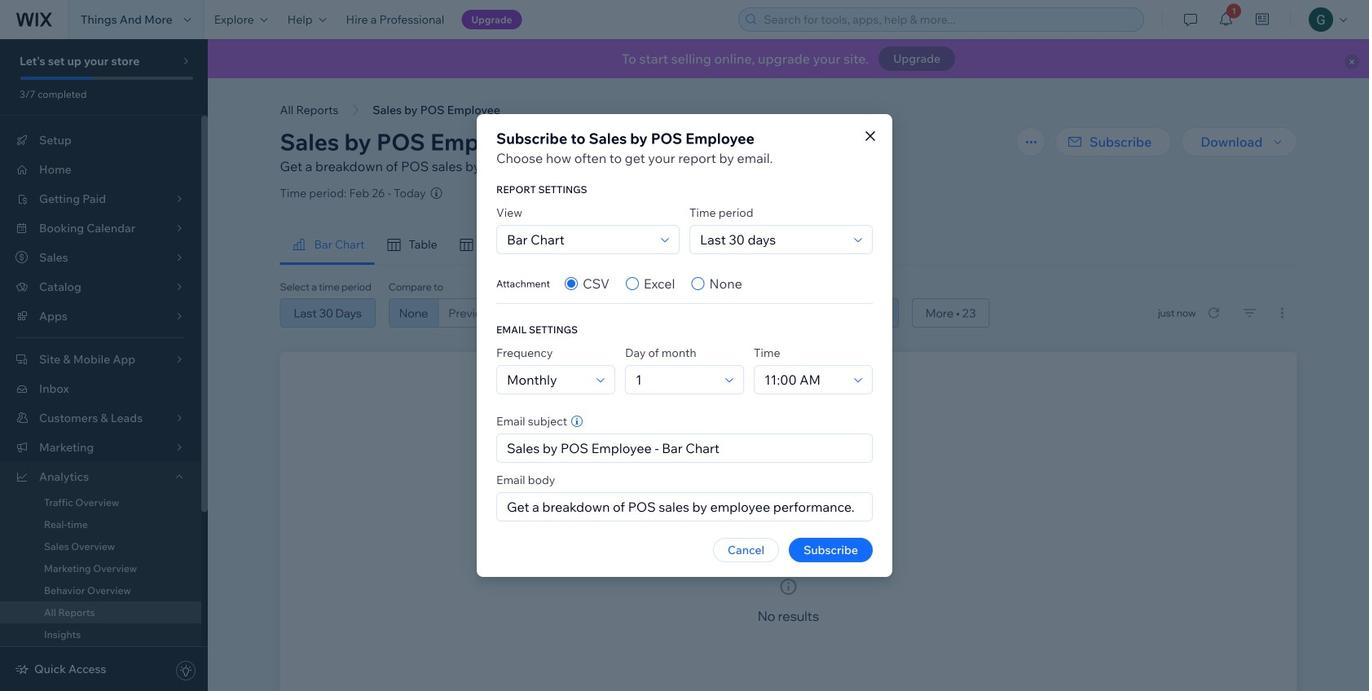 Task type: locate. For each thing, give the bounding box(es) containing it.
Search for tools, apps, help & more... field
[[759, 8, 1139, 31]]

sidebar element
[[0, 39, 208, 691]]

option group
[[565, 274, 742, 293]]

None field
[[502, 226, 656, 253], [695, 226, 849, 253], [502, 366, 592, 394], [631, 366, 720, 394], [760, 366, 849, 394], [502, 434, 867, 462], [502, 493, 867, 521], [502, 226, 656, 253], [695, 226, 849, 253], [502, 366, 592, 394], [631, 366, 720, 394], [760, 366, 849, 394], [502, 434, 867, 462], [502, 493, 867, 521]]

tab list
[[280, 225, 792, 265]]

alert
[[208, 39, 1369, 78]]



Task type: vqa. For each thing, say whether or not it's contained in the screenshot.
"SIDEBAR" element
yes



